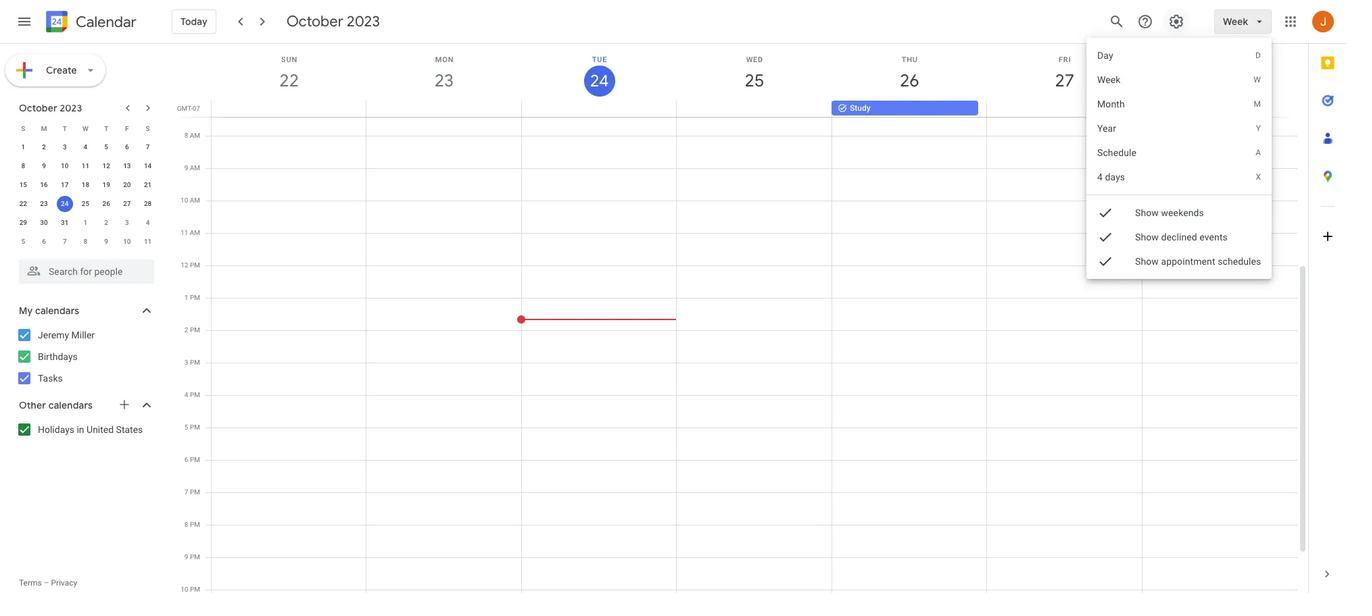 Task type: locate. For each thing, give the bounding box(es) containing it.
6 up 7 pm
[[184, 456, 188, 464]]

10 element
[[57, 158, 73, 174]]

1 down 12 pm
[[184, 294, 188, 302]]

november 9 element
[[98, 234, 114, 250]]

22 down sun
[[279, 70, 298, 92]]

tasks
[[38, 373, 63, 384]]

4 pm
[[184, 391, 200, 399]]

25 element
[[77, 196, 94, 212]]

7 inside "element"
[[63, 238, 67, 245]]

1 horizontal spatial w
[[1253, 75, 1261, 85]]

cell up y
[[1142, 101, 1297, 117]]

1 horizontal spatial 25
[[744, 70, 763, 92]]

9 pm
[[184, 554, 200, 561]]

november 1 element
[[77, 215, 94, 231]]

8 pm from the top
[[190, 489, 200, 496]]

wed 25
[[744, 55, 763, 92]]

4 down 3 pm
[[184, 391, 188, 399]]

0 horizontal spatial 26
[[102, 200, 110, 208]]

1 down 25 "element"
[[84, 219, 87, 226]]

25 down 18 element
[[82, 200, 89, 208]]

9 down 8 pm
[[184, 554, 188, 561]]

am
[[190, 132, 200, 139], [190, 164, 200, 172], [190, 197, 200, 204], [190, 229, 200, 237]]

pm up the 1 pm
[[190, 262, 200, 269]]

25
[[744, 70, 763, 92], [82, 200, 89, 208]]

6 down f
[[125, 143, 129, 151]]

24 cell
[[54, 195, 75, 214]]

1 vertical spatial 26
[[102, 200, 110, 208]]

t left f
[[104, 125, 108, 132]]

1 for november 1 element
[[84, 219, 87, 226]]

november 4 element
[[140, 215, 156, 231]]

cell down 23 link
[[367, 101, 522, 117]]

5
[[104, 143, 108, 151], [21, 238, 25, 245], [184, 424, 188, 431]]

1 vertical spatial check
[[1097, 229, 1113, 245]]

1 vertical spatial w
[[83, 125, 88, 132]]

5 pm from the top
[[190, 391, 200, 399]]

row group
[[13, 138, 158, 252]]

11 am
[[181, 229, 200, 237]]

0 vertical spatial october
[[286, 12, 343, 31]]

study
[[850, 103, 871, 113]]

am for 8 am
[[190, 132, 200, 139]]

calendars up in
[[48, 400, 93, 412]]

27 link
[[1049, 66, 1080, 97]]

9 down november 2 element
[[104, 238, 108, 245]]

0 horizontal spatial october
[[19, 102, 57, 114]]

am down 07
[[190, 132, 200, 139]]

12 down the 11 am
[[181, 262, 188, 269]]

0 vertical spatial 24
[[589, 70, 608, 92]]

menu
[[1086, 38, 1272, 279]]

2 cell from the left
[[367, 101, 522, 117]]

check checkbox item down weekends
[[1086, 225, 1272, 249]]

2 vertical spatial check
[[1097, 254, 1113, 270]]

22 element
[[15, 196, 31, 212]]

1 horizontal spatial 1
[[84, 219, 87, 226]]

0 horizontal spatial 12
[[102, 162, 110, 170]]

23 link
[[429, 66, 460, 97]]

october 2023 down create popup button
[[19, 102, 82, 114]]

week inside week popup button
[[1223, 16, 1248, 28]]

november 8 element
[[77, 234, 94, 250]]

2 horizontal spatial 6
[[184, 456, 188, 464]]

24 down tue
[[589, 70, 608, 92]]

0 vertical spatial 26
[[899, 70, 918, 92]]

0 horizontal spatial w
[[83, 125, 88, 132]]

pm down the 2 pm
[[190, 359, 200, 366]]

row containing 5
[[13, 233, 158, 252]]

6 for november 6 element
[[42, 238, 46, 245]]

october up sun
[[286, 12, 343, 31]]

1 vertical spatial calendars
[[48, 400, 93, 412]]

0 horizontal spatial t
[[63, 125, 67, 132]]

1 horizontal spatial 7
[[146, 143, 150, 151]]

0 horizontal spatial 10
[[61, 162, 69, 170]]

1 for 1 pm
[[184, 294, 188, 302]]

3 pm from the top
[[190, 327, 200, 334]]

0 horizontal spatial 3
[[63, 143, 67, 151]]

1 horizontal spatial 5
[[104, 143, 108, 151]]

0 horizontal spatial m
[[41, 125, 47, 132]]

2 horizontal spatial 3
[[184, 359, 188, 366]]

10 up the 11 am
[[181, 197, 188, 204]]

thu 26
[[899, 55, 918, 92]]

31 element
[[57, 215, 73, 231]]

26 inside grid
[[899, 70, 918, 92]]

week up "month"
[[1097, 74, 1120, 85]]

1 cell from the left
[[212, 101, 367, 117]]

1 pm from the top
[[190, 262, 200, 269]]

0 horizontal spatial 23
[[40, 200, 48, 208]]

10 for november 10 "element"
[[123, 238, 131, 245]]

2 row from the top
[[13, 138, 158, 157]]

add other calendars image
[[118, 398, 131, 412]]

calendars for other calendars
[[48, 400, 93, 412]]

0 vertical spatial week
[[1223, 16, 1248, 28]]

4 inside menu item
[[1097, 172, 1102, 183]]

terms – privacy
[[19, 579, 77, 588]]

s
[[21, 125, 25, 132], [146, 125, 150, 132]]

6 for 6 pm
[[184, 456, 188, 464]]

0 horizontal spatial week
[[1097, 74, 1120, 85]]

3 down 27 element
[[125, 219, 129, 226]]

0 vertical spatial show
[[1135, 208, 1159, 218]]

9 up 10 am
[[184, 164, 188, 172]]

am up 12 pm
[[190, 229, 200, 237]]

3 up 10 element
[[63, 143, 67, 151]]

2 show from the top
[[1135, 232, 1159, 243]]

23 down 16 element
[[40, 200, 48, 208]]

show left weekends
[[1135, 208, 1159, 218]]

2023
[[347, 12, 380, 31], [60, 102, 82, 114]]

w up 11 element
[[83, 125, 88, 132]]

pm up 3 pm
[[190, 327, 200, 334]]

25 inside "element"
[[82, 200, 89, 208]]

0 horizontal spatial s
[[21, 125, 25, 132]]

day menu item
[[1086, 43, 1272, 68]]

t
[[63, 125, 67, 132], [104, 125, 108, 132]]

1 vertical spatial 1
[[84, 219, 87, 226]]

calendar element
[[43, 8, 136, 38]]

november 10 element
[[119, 234, 135, 250]]

25 down wed
[[744, 70, 763, 92]]

0 vertical spatial 2
[[42, 143, 46, 151]]

2 vertical spatial 5
[[184, 424, 188, 431]]

27
[[1054, 70, 1074, 92], [123, 200, 131, 208]]

events
[[1199, 232, 1228, 243]]

1 horizontal spatial 11
[[144, 238, 152, 245]]

grid containing 22
[[173, 44, 1308, 594]]

0 vertical spatial 23
[[434, 70, 453, 92]]

october 2023 grid
[[13, 119, 158, 252]]

3 check from the top
[[1097, 254, 1113, 270]]

24
[[589, 70, 608, 92], [61, 200, 69, 208]]

t up 10 element
[[63, 125, 67, 132]]

21
[[144, 181, 152, 189]]

11 down november 4 element
[[144, 238, 152, 245]]

1 up 15
[[21, 143, 25, 151]]

m for month
[[1254, 99, 1261, 109]]

2 vertical spatial 2
[[184, 327, 188, 334]]

12 up 19
[[102, 162, 110, 170]]

26 down 19 element
[[102, 200, 110, 208]]

privacy
[[51, 579, 77, 588]]

3
[[63, 143, 67, 151], [125, 219, 129, 226], [184, 359, 188, 366]]

1 vertical spatial 10
[[181, 197, 188, 204]]

1 am from the top
[[190, 132, 200, 139]]

4 left days
[[1097, 172, 1102, 183]]

pm for 12 pm
[[190, 262, 200, 269]]

3 am from the top
[[190, 197, 200, 204]]

0 vertical spatial 2023
[[347, 12, 380, 31]]

1 vertical spatial 2023
[[60, 102, 82, 114]]

0 horizontal spatial 2023
[[60, 102, 82, 114]]

week inside week menu item
[[1097, 74, 1120, 85]]

y
[[1256, 124, 1261, 133]]

0 vertical spatial m
[[1254, 99, 1261, 109]]

9
[[42, 162, 46, 170], [184, 164, 188, 172], [104, 238, 108, 245], [184, 554, 188, 561]]

1 horizontal spatial 2
[[104, 219, 108, 226]]

pm for 1 pm
[[190, 294, 200, 302]]

27 element
[[119, 196, 135, 212]]

2 vertical spatial 7
[[184, 489, 188, 496]]

month menu item
[[1086, 92, 1272, 116]]

3 for the november 3 element
[[125, 219, 129, 226]]

2 vertical spatial 11
[[144, 238, 152, 245]]

2 vertical spatial 3
[[184, 359, 188, 366]]

3 check checkbox item from the top
[[1086, 249, 1272, 274]]

0 horizontal spatial 27
[[123, 200, 131, 208]]

m inside october 2023 grid
[[41, 125, 47, 132]]

10 inside "element"
[[123, 238, 131, 245]]

0 horizontal spatial 25
[[82, 200, 89, 208]]

7 down 31 element
[[63, 238, 67, 245]]

2 up 3 pm
[[184, 327, 188, 334]]

7 pm
[[184, 489, 200, 496]]

october 2023 up sun
[[286, 12, 380, 31]]

23 down 'mon'
[[434, 70, 453, 92]]

row containing s
[[13, 119, 158, 138]]

14
[[144, 162, 152, 170]]

am down 8 am
[[190, 164, 200, 172]]

2 horizontal spatial 7
[[184, 489, 188, 496]]

0 horizontal spatial october 2023
[[19, 102, 82, 114]]

2 for 2 pm
[[184, 327, 188, 334]]

3 row from the top
[[13, 157, 158, 176]]

2 vertical spatial 1
[[184, 294, 188, 302]]

1 horizontal spatial 23
[[434, 70, 453, 92]]

11
[[82, 162, 89, 170], [181, 229, 188, 237], [144, 238, 152, 245]]

pm for 4 pm
[[190, 391, 200, 399]]

week
[[1223, 16, 1248, 28], [1097, 74, 1120, 85]]

check checkbox item
[[1086, 201, 1272, 225], [1086, 225, 1272, 249], [1086, 249, 1272, 274]]

1 vertical spatial 7
[[63, 238, 67, 245]]

pm down 8 pm
[[190, 554, 200, 561]]

18 element
[[77, 177, 94, 193]]

1
[[21, 143, 25, 151], [84, 219, 87, 226], [184, 294, 188, 302]]

5 up 12 element
[[104, 143, 108, 151]]

0 vertical spatial october 2023
[[286, 12, 380, 31]]

10 down the november 3 element
[[123, 238, 131, 245]]

study row
[[206, 101, 1308, 117]]

5 cell from the left
[[1142, 101, 1297, 117]]

0 vertical spatial check
[[1097, 205, 1113, 221]]

week menu item
[[1086, 68, 1272, 92]]

appointment
[[1161, 256, 1215, 267]]

pm down 3 pm
[[190, 391, 200, 399]]

11 for 11 am
[[181, 229, 188, 237]]

6 pm from the top
[[190, 424, 200, 431]]

grid
[[173, 44, 1308, 594]]

pm up 7 pm
[[190, 456, 200, 464]]

mon 23
[[434, 55, 454, 92]]

main drawer image
[[16, 14, 32, 30]]

my calendars
[[19, 305, 79, 317]]

1 horizontal spatial m
[[1254, 99, 1261, 109]]

0 horizontal spatial 7
[[63, 238, 67, 245]]

row group containing 1
[[13, 138, 158, 252]]

0 horizontal spatial 6
[[42, 238, 46, 245]]

cell down 27 link
[[987, 101, 1142, 117]]

1 horizontal spatial 26
[[899, 70, 918, 92]]

1 horizontal spatial week
[[1223, 16, 1248, 28]]

m inside menu item
[[1254, 99, 1261, 109]]

0 vertical spatial 12
[[102, 162, 110, 170]]

2 s from the left
[[146, 125, 150, 132]]

None search field
[[0, 254, 168, 284]]

24 down 17 element
[[61, 200, 69, 208]]

0 vertical spatial 1
[[21, 143, 25, 151]]

check for show appointment schedules
[[1097, 254, 1113, 270]]

1 horizontal spatial 12
[[181, 262, 188, 269]]

cell
[[212, 101, 367, 117], [367, 101, 522, 117], [677, 101, 832, 117], [987, 101, 1142, 117], [1142, 101, 1297, 117]]

5 down 29 element on the left
[[21, 238, 25, 245]]

check checkbox item down declined
[[1086, 249, 1272, 274]]

1 horizontal spatial 27
[[1054, 70, 1074, 92]]

calendar heading
[[73, 13, 136, 31]]

7 row from the top
[[13, 233, 158, 252]]

october
[[286, 12, 343, 31], [19, 102, 57, 114]]

27 down fri
[[1054, 70, 1074, 92]]

3 show from the top
[[1135, 256, 1159, 267]]

2 horizontal spatial 2
[[184, 327, 188, 334]]

1 check from the top
[[1097, 205, 1113, 221]]

week button
[[1214, 5, 1272, 38]]

1 vertical spatial 25
[[82, 200, 89, 208]]

10
[[61, 162, 69, 170], [181, 197, 188, 204], [123, 238, 131, 245]]

row containing 29
[[13, 214, 158, 233]]

pm for 7 pm
[[190, 489, 200, 496]]

23 inside 23 element
[[40, 200, 48, 208]]

7 for 7 pm
[[184, 489, 188, 496]]

0 horizontal spatial 22
[[19, 200, 27, 208]]

thu
[[902, 55, 918, 64]]

4 pm from the top
[[190, 359, 200, 366]]

check
[[1097, 205, 1113, 221], [1097, 229, 1113, 245], [1097, 254, 1113, 270]]

22 inside row group
[[19, 200, 27, 208]]

m up 16
[[41, 125, 47, 132]]

1 s from the left
[[21, 125, 25, 132]]

1 vertical spatial 6
[[42, 238, 46, 245]]

1 horizontal spatial s
[[146, 125, 150, 132]]

22
[[279, 70, 298, 92], [19, 200, 27, 208]]

terms
[[19, 579, 42, 588]]

7 pm from the top
[[190, 456, 200, 464]]

day
[[1097, 50, 1113, 61]]

1 vertical spatial 12
[[181, 262, 188, 269]]

11 up 18
[[82, 162, 89, 170]]

m
[[1254, 99, 1261, 109], [41, 125, 47, 132]]

1 vertical spatial 24
[[61, 200, 69, 208]]

show
[[1135, 208, 1159, 218], [1135, 232, 1159, 243], [1135, 256, 1159, 267]]

calendars up 'jeremy'
[[35, 305, 79, 317]]

am down 9 am
[[190, 197, 200, 204]]

week right settings menu image
[[1223, 16, 1248, 28]]

4 for november 4 element
[[146, 219, 150, 226]]

2 vertical spatial show
[[1135, 256, 1159, 267]]

november 5 element
[[15, 234, 31, 250]]

2 check from the top
[[1097, 229, 1113, 245]]

am for 9 am
[[190, 164, 200, 172]]

2 am from the top
[[190, 164, 200, 172]]

1 row from the top
[[13, 119, 158, 138]]

4
[[84, 143, 87, 151], [1097, 172, 1102, 183], [146, 219, 150, 226], [184, 391, 188, 399]]

pm
[[190, 262, 200, 269], [190, 294, 200, 302], [190, 327, 200, 334], [190, 359, 200, 366], [190, 391, 200, 399], [190, 424, 200, 431], [190, 456, 200, 464], [190, 489, 200, 496], [190, 521, 200, 529], [190, 554, 200, 561]]

1 horizontal spatial october 2023
[[286, 12, 380, 31]]

days
[[1105, 172, 1125, 183]]

month
[[1097, 99, 1125, 110]]

1 horizontal spatial 10
[[123, 238, 131, 245]]

4 down 28 element
[[146, 219, 150, 226]]

pm up the 2 pm
[[190, 294, 200, 302]]

0 vertical spatial 11
[[82, 162, 89, 170]]

0 vertical spatial w
[[1253, 75, 1261, 85]]

menu containing check
[[1086, 38, 1272, 279]]

19
[[102, 181, 110, 189]]

check for show declined events
[[1097, 229, 1113, 245]]

12 inside row group
[[102, 162, 110, 170]]

row
[[13, 119, 158, 138], [13, 138, 158, 157], [13, 157, 158, 176], [13, 176, 158, 195], [13, 195, 158, 214], [13, 214, 158, 233], [13, 233, 158, 252]]

2 pm from the top
[[190, 294, 200, 302]]

0 vertical spatial 22
[[279, 70, 298, 92]]

m up y
[[1254, 99, 1261, 109]]

0 vertical spatial calendars
[[35, 305, 79, 317]]

tue
[[592, 55, 607, 64]]

22 down 15 element
[[19, 200, 27, 208]]

november 2 element
[[98, 215, 114, 231]]

1 horizontal spatial t
[[104, 125, 108, 132]]

19 element
[[98, 177, 114, 193]]

check for show weekends
[[1097, 205, 1113, 221]]

row containing 8
[[13, 157, 158, 176]]

1 show from the top
[[1135, 208, 1159, 218]]

26 down thu
[[899, 70, 918, 92]]

1 vertical spatial 2
[[104, 219, 108, 226]]

s right f
[[146, 125, 150, 132]]

october down create popup button
[[19, 102, 57, 114]]

cell down 25 'link'
[[677, 101, 832, 117]]

1 vertical spatial 3
[[125, 219, 129, 226]]

6 pm
[[184, 456, 200, 464]]

check checkbox item up declined
[[1086, 201, 1272, 225]]

2 horizontal spatial 1
[[184, 294, 188, 302]]

6 down the 30 element
[[42, 238, 46, 245]]

1 vertical spatial 22
[[19, 200, 27, 208]]

10 up 17
[[61, 162, 69, 170]]

0 vertical spatial 10
[[61, 162, 69, 170]]

4 row from the top
[[13, 176, 158, 195]]

6 row from the top
[[13, 214, 158, 233]]

pm down 4 pm
[[190, 424, 200, 431]]

2 down 26 element at the top left of page
[[104, 219, 108, 226]]

0 horizontal spatial 5
[[21, 238, 25, 245]]

1 vertical spatial 5
[[21, 238, 25, 245]]

cell down 22 link
[[212, 101, 367, 117]]

8 down november 1 element
[[84, 238, 87, 245]]

8 down gmt-
[[184, 132, 188, 139]]

w down d at the right of the page
[[1253, 75, 1261, 85]]

pm down 7 pm
[[190, 521, 200, 529]]

5 down 4 pm
[[184, 424, 188, 431]]

7 for november 7 "element"
[[63, 238, 67, 245]]

5 row from the top
[[13, 195, 158, 214]]

2 horizontal spatial 5
[[184, 424, 188, 431]]

2 horizontal spatial 11
[[181, 229, 188, 237]]

12 for 12 pm
[[181, 262, 188, 269]]

2
[[42, 143, 46, 151], [104, 219, 108, 226], [184, 327, 188, 334]]

8 down 7 pm
[[184, 521, 188, 529]]

11 down 10 am
[[181, 229, 188, 237]]

show left appointment
[[1135, 256, 1159, 267]]

2 vertical spatial 10
[[123, 238, 131, 245]]

schedule
[[1097, 147, 1136, 158]]

year menu item
[[1086, 116, 1272, 141]]

23
[[434, 70, 453, 92], [40, 200, 48, 208]]

2 up 16
[[42, 143, 46, 151]]

18
[[82, 181, 89, 189]]

1 horizontal spatial 6
[[125, 143, 129, 151]]

4 am from the top
[[190, 229, 200, 237]]

pm down 6 pm
[[190, 489, 200, 496]]

calendars
[[35, 305, 79, 317], [48, 400, 93, 412]]

1 vertical spatial october
[[19, 102, 57, 114]]

2 check checkbox item from the top
[[1086, 225, 1272, 249]]

0 vertical spatial 27
[[1054, 70, 1074, 92]]

17 element
[[57, 177, 73, 193]]

8 up 15
[[21, 162, 25, 170]]

9 am
[[184, 164, 200, 172]]

3 down the 2 pm
[[184, 359, 188, 366]]

october 2023
[[286, 12, 380, 31], [19, 102, 82, 114]]

2 for november 2 element
[[104, 219, 108, 226]]

10 pm from the top
[[190, 554, 200, 561]]

7 down 6 pm
[[184, 489, 188, 496]]

27 down 20 element
[[123, 200, 131, 208]]

9 pm from the top
[[190, 521, 200, 529]]

w
[[1253, 75, 1261, 85], [83, 125, 88, 132]]

s up 15
[[21, 125, 25, 132]]

0 horizontal spatial 11
[[82, 162, 89, 170]]

tab list
[[1309, 44, 1346, 556]]

0 vertical spatial 25
[[744, 70, 763, 92]]

show left declined
[[1135, 232, 1159, 243]]

7 up "14"
[[146, 143, 150, 151]]

1 vertical spatial week
[[1097, 74, 1120, 85]]



Task type: vqa. For each thing, say whether or not it's contained in the screenshot.


Task type: describe. For each thing, give the bounding box(es) containing it.
16
[[40, 181, 48, 189]]

07
[[193, 105, 200, 112]]

holidays in united states
[[38, 425, 143, 435]]

13 element
[[119, 158, 135, 174]]

10 for 10 element
[[61, 162, 69, 170]]

1 check checkbox item from the top
[[1086, 201, 1272, 225]]

november 7 element
[[57, 234, 73, 250]]

25 link
[[739, 66, 770, 97]]

4 for 4 pm
[[184, 391, 188, 399]]

november 6 element
[[36, 234, 52, 250]]

1 horizontal spatial 2023
[[347, 12, 380, 31]]

study button
[[832, 101, 979, 116]]

16 element
[[36, 177, 52, 193]]

3 for 3 pm
[[184, 359, 188, 366]]

3 cell from the left
[[677, 101, 832, 117]]

holidays
[[38, 425, 74, 435]]

8 am
[[184, 132, 200, 139]]

weekends
[[1161, 208, 1204, 218]]

4 for 4 days
[[1097, 172, 1102, 183]]

show appointment schedules
[[1135, 256, 1261, 267]]

0 vertical spatial 5
[[104, 143, 108, 151]]

9 up 16
[[42, 162, 46, 170]]

23 inside mon 23
[[434, 70, 453, 92]]

row containing 1
[[13, 138, 158, 157]]

28
[[144, 200, 152, 208]]

show for show weekends
[[1135, 208, 1159, 218]]

30 element
[[36, 215, 52, 231]]

1 horizontal spatial 24
[[589, 70, 608, 92]]

my calendars button
[[3, 300, 168, 322]]

–
[[44, 579, 49, 588]]

declined
[[1161, 232, 1197, 243]]

pm for 8 pm
[[190, 521, 200, 529]]

pm for 2 pm
[[190, 327, 200, 334]]

24, today element
[[57, 196, 73, 212]]

jeremy miller
[[38, 330, 95, 341]]

12 for 12
[[102, 162, 110, 170]]

terms link
[[19, 579, 42, 588]]

my calendars list
[[3, 325, 168, 389]]

12 element
[[98, 158, 114, 174]]

create
[[46, 64, 77, 76]]

23 element
[[36, 196, 52, 212]]

w inside menu item
[[1253, 75, 1261, 85]]

26 element
[[98, 196, 114, 212]]

29 element
[[15, 215, 31, 231]]

26 link
[[894, 66, 925, 97]]

0 horizontal spatial 1
[[21, 143, 25, 151]]

5 pm
[[184, 424, 200, 431]]

5 for "november 5" element
[[21, 238, 25, 245]]

calendar
[[76, 13, 136, 31]]

8 pm
[[184, 521, 200, 529]]

d
[[1255, 51, 1261, 60]]

in
[[77, 425, 84, 435]]

10 for 10 am
[[181, 197, 188, 204]]

1 horizontal spatial october
[[286, 12, 343, 31]]

m for s
[[41, 125, 47, 132]]

15 element
[[15, 177, 31, 193]]

pm for 9 pm
[[190, 554, 200, 561]]

1 horizontal spatial 22
[[279, 70, 298, 92]]

show weekends
[[1135, 208, 1204, 218]]

november 3 element
[[119, 215, 135, 231]]

today button
[[172, 5, 216, 38]]

year
[[1097, 123, 1116, 134]]

pm for 3 pm
[[190, 359, 200, 366]]

24 inside cell
[[61, 200, 69, 208]]

2 t from the left
[[104, 125, 108, 132]]

11 for 11 element
[[82, 162, 89, 170]]

gmt-
[[177, 105, 193, 112]]

f
[[125, 125, 129, 132]]

4 up 11 element
[[84, 143, 87, 151]]

states
[[116, 425, 143, 435]]

fri
[[1059, 55, 1071, 64]]

am for 11 am
[[190, 229, 200, 237]]

17
[[61, 181, 69, 189]]

5 for 5 pm
[[184, 424, 188, 431]]

schedules
[[1218, 256, 1261, 267]]

gmt-07
[[177, 105, 200, 112]]

show for show declined events
[[1135, 232, 1159, 243]]

27 inside 27 element
[[123, 200, 131, 208]]

1 pm
[[184, 294, 200, 302]]

sun
[[281, 55, 298, 64]]

9 for 9 am
[[184, 164, 188, 172]]

9 for november 9 element
[[104, 238, 108, 245]]

4 days
[[1097, 172, 1125, 183]]

26 inside 26 element
[[102, 200, 110, 208]]

mon
[[435, 55, 454, 64]]

21 element
[[140, 177, 156, 193]]

pm for 5 pm
[[190, 424, 200, 431]]

14 element
[[140, 158, 156, 174]]

my
[[19, 305, 33, 317]]

31
[[61, 219, 69, 226]]

0 vertical spatial 6
[[125, 143, 129, 151]]

show for show appointment schedules
[[1135, 256, 1159, 267]]

other calendars
[[19, 400, 93, 412]]

row containing 22
[[13, 195, 158, 214]]

12 pm
[[181, 262, 200, 269]]

united
[[87, 425, 114, 435]]

11 for november 11 element
[[144, 238, 152, 245]]

schedule menu item
[[1086, 141, 1272, 165]]

jeremy
[[38, 330, 69, 341]]

20
[[123, 181, 131, 189]]

20 element
[[119, 177, 135, 193]]

3 pm
[[184, 359, 200, 366]]

30
[[40, 219, 48, 226]]

8 for november 8 element
[[84, 238, 87, 245]]

show declined events
[[1135, 232, 1228, 243]]

13
[[123, 162, 131, 170]]

24 link
[[584, 66, 615, 97]]

other
[[19, 400, 46, 412]]

create button
[[5, 54, 105, 87]]

9 for 9 pm
[[184, 554, 188, 561]]

pm for 6 pm
[[190, 456, 200, 464]]

november 11 element
[[140, 234, 156, 250]]

8 for 8 am
[[184, 132, 188, 139]]

sun 22
[[279, 55, 298, 92]]

privacy link
[[51, 579, 77, 588]]

1 t from the left
[[63, 125, 67, 132]]

2 pm
[[184, 327, 200, 334]]

birthdays
[[38, 352, 78, 362]]

calendars for my calendars
[[35, 305, 79, 317]]

15
[[19, 181, 27, 189]]

row containing 15
[[13, 176, 158, 195]]

wed
[[746, 55, 763, 64]]

28 element
[[140, 196, 156, 212]]

0 vertical spatial 3
[[63, 143, 67, 151]]

am for 10 am
[[190, 197, 200, 204]]

25 inside wed 25
[[744, 70, 763, 92]]

11 element
[[77, 158, 94, 174]]

4 days menu item
[[1086, 165, 1272, 189]]

tue 24
[[589, 55, 608, 92]]

22 link
[[274, 66, 305, 97]]

today
[[181, 16, 207, 28]]

4 cell from the left
[[987, 101, 1142, 117]]

10 am
[[181, 197, 200, 204]]

fri 27
[[1054, 55, 1074, 92]]

x
[[1256, 172, 1261, 182]]

Search for people text field
[[27, 260, 146, 284]]

29
[[19, 219, 27, 226]]

settings menu image
[[1168, 14, 1185, 30]]

a
[[1255, 148, 1261, 158]]

0 vertical spatial 7
[[146, 143, 150, 151]]

8 for 8 pm
[[184, 521, 188, 529]]

w inside october 2023 grid
[[83, 125, 88, 132]]

miller
[[71, 330, 95, 341]]

other calendars button
[[3, 395, 168, 416]]



